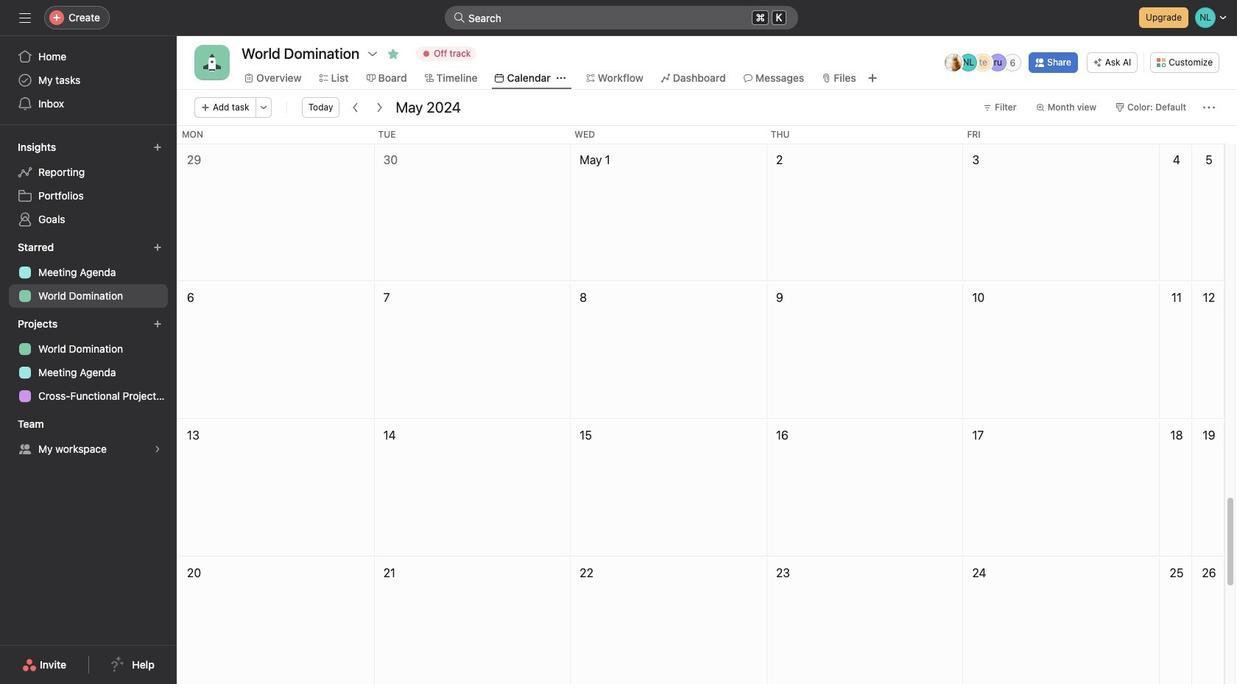 Task type: locate. For each thing, give the bounding box(es) containing it.
0 horizontal spatial more actions image
[[259, 103, 268, 112]]

1 horizontal spatial more actions image
[[1204, 102, 1215, 113]]

new insights image
[[153, 143, 162, 152]]

more actions image
[[1204, 102, 1215, 113], [259, 103, 268, 112]]

projects element
[[0, 311, 177, 411]]

global element
[[0, 36, 177, 124]]

None field
[[445, 6, 799, 29]]

add tab image
[[867, 72, 879, 84]]

remove from starred image
[[388, 48, 399, 60]]

see details, my workspace image
[[153, 445, 162, 454]]

insights element
[[0, 134, 177, 234]]



Task type: vqa. For each thing, say whether or not it's contained in the screenshot.
See details, My workspace icon
yes



Task type: describe. For each thing, give the bounding box(es) containing it.
teams element
[[0, 411, 177, 464]]

tab actions image
[[557, 74, 566, 83]]

show options image
[[367, 48, 379, 60]]

rocket image
[[203, 54, 221, 71]]

add items to starred image
[[153, 243, 162, 252]]

starred element
[[0, 234, 177, 311]]

prominent image
[[454, 12, 466, 24]]

previous month image
[[350, 102, 362, 113]]

next month image
[[374, 102, 386, 113]]

hide sidebar image
[[19, 12, 31, 24]]

new project or portfolio image
[[153, 320, 162, 329]]

Search tasks, projects, and more text field
[[445, 6, 799, 29]]



